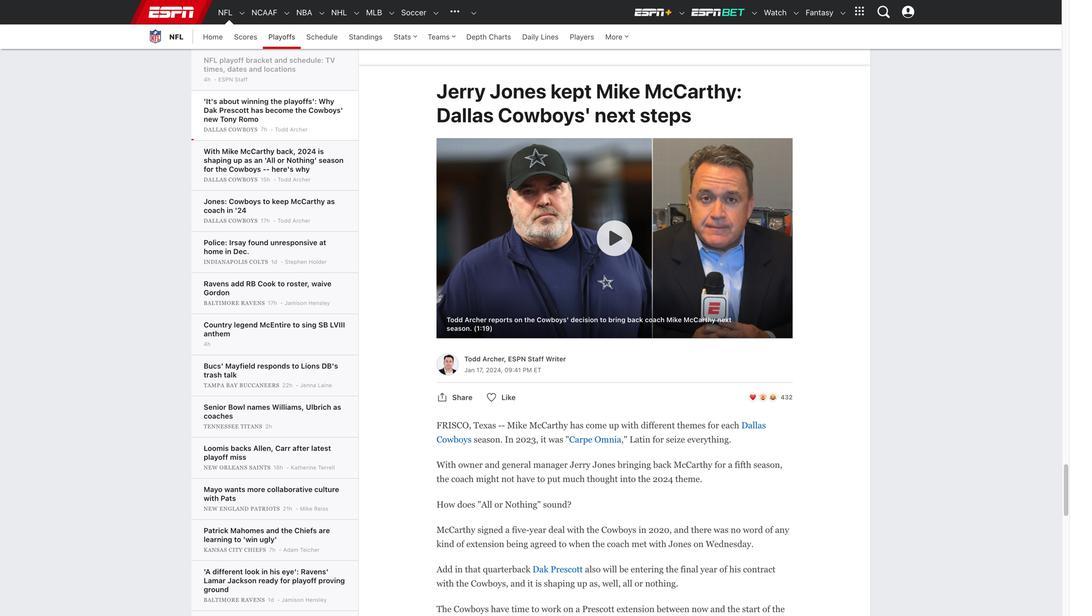Task type: describe. For each thing, give the bounding box(es) containing it.
why
[[296, 165, 310, 173]]

espn inside todd archer, espn staff writer jan 17, 2024, 09:41 pm et
[[508, 356, 526, 363]]

and inside with owner and general manager jerry jones bringing back mccarthy  for a fifth season, the coach might not have to put much thought into the 2024 theme.
[[485, 460, 500, 470]]

archer,
[[483, 356, 506, 363]]

0 horizontal spatial espn
[[218, 76, 233, 83]]

1 vertical spatial 7h
[[269, 547, 276, 554]]

1 horizontal spatial nfl link
[[213, 1, 233, 24]]

cowboys for dallas cowboys
[[437, 435, 472, 445]]

shaping inside with mike mccarthy back, 2024 is shaping up as an 'all or nothing' season for the cowboys -- here's why
[[204, 156, 232, 164]]

have inside the cowboys have time to work on a prescott extension between now and the start of the
[[491, 605, 510, 615]]

ulbrich
[[306, 403, 331, 412]]

kept
[[551, 79, 592, 103]]

responds
[[257, 362, 290, 370]]

2024 inside with owner and general manager jerry jones bringing back mccarthy  for a fifth season, the coach might not have to put much thought into the 2024 theme.
[[653, 475, 673, 485]]

new orleans saints 18h
[[204, 465, 283, 471]]

fantasy link
[[800, 1, 834, 24]]

prescott inside the cowboys have time to work on a prescott extension between now and the start of the
[[582, 605, 615, 615]]

for for 'a different look in his eye': ravens' lamar jackson ready for playoff proving ground
[[280, 577, 290, 585]]

mccarthy inside jones: cowboys to keep mccarthy as coach in '24
[[291, 197, 325, 206]]

and down bracket
[[249, 65, 262, 73]]

tennessee
[[204, 424, 239, 430]]

adam
[[283, 547, 298, 554]]

backs
[[231, 445, 252, 453]]

playoff inside nfl playoff bracket and schedule: tv times, dates and locations
[[219, 56, 244, 64]]

carr
[[275, 445, 291, 453]]

tampa bay buccaneers link
[[204, 382, 281, 389]]

of right kind on the bottom of page
[[457, 540, 464, 550]]

hensley for ravens'
[[305, 597, 327, 604]]

locations
[[264, 65, 296, 73]]

dak inside ''it's about winning the playoffs': why dak prescott has become the cowboys' new tony romo'
[[204, 106, 217, 114]]

dallas cowboys link for in
[[204, 218, 260, 224]]

year inside also will be entering the final year of his contract with the cowboys, and it is shaping up as, well, all or nothing.
[[701, 565, 718, 575]]

new england patriots link
[[204, 506, 282, 513]]

chiefs inside patrick mahomes and the chiefs are learning to 'win ugly'
[[295, 527, 317, 535]]

ravens add rb cook to roster, waive gordon link
[[204, 280, 332, 297]]

jamison hensley for ravens'
[[282, 597, 327, 604]]

new for mayo wants more collaborative culture with pats
[[204, 506, 218, 512]]

standings
[[349, 33, 383, 41]]

2h
[[265, 424, 272, 430]]

baltimore ravens link for gordon
[[204, 300, 267, 307]]

2 vertical spatial todd archer
[[278, 218, 310, 224]]

with for with owner and general manager jerry jones bringing back mccarthy  for a fifth season, the coach might not have to put much thought into the 2024 theme.
[[437, 460, 456, 470]]

holder
[[309, 259, 327, 265]]

2 horizontal spatial up
[[609, 421, 619, 431]]

wednesday.
[[706, 540, 754, 550]]

the inside patrick mahomes and the chiefs are learning to 'win ugly'
[[281, 527, 293, 535]]

come
[[586, 421, 607, 431]]

sound?
[[543, 500, 572, 510]]

on inside the cowboys have time to work on a prescott extension between now and the start of the
[[564, 605, 574, 615]]

here's
[[272, 165, 294, 173]]

cowboys,
[[471, 579, 509, 589]]

2024 inside with mike mccarthy back, 2024 is shaping up as an 'all or nothing' season for the cowboys -- here's why
[[298, 147, 316, 156]]

eye':
[[282, 568, 299, 576]]

to inside with owner and general manager jerry jones bringing back mccarthy  for a fifth season, the coach might not have to put much thought into the 2024 theme.
[[537, 475, 545, 485]]

kind
[[437, 540, 454, 550]]

pm
[[523, 367, 532, 374]]

nothing'
[[287, 156, 317, 164]]

playoffs':
[[284, 97, 317, 105]]

found
[[248, 239, 269, 247]]

0 vertical spatial nfl
[[218, 8, 233, 17]]

in inside police: irsay found unresponsive at home in dec.
[[225, 247, 231, 256]]

omnia
[[595, 435, 622, 445]]

to inside patrick mahomes and the chiefs are learning to 'win ugly'
[[234, 536, 241, 544]]

ravens inside ravens add rb cook to roster, waive gordon
[[204, 280, 229, 288]]

buccaneers
[[239, 383, 280, 389]]

in inside mccarthy signed a five-year deal with the cowboys in 2020, and there was no word of any kind of extension being agreed to when the coach met with jones on wednesday.
[[639, 525, 647, 535]]

like button
[[477, 389, 525, 407]]

waive
[[312, 280, 332, 288]]

mccarthy up "
[[529, 421, 568, 431]]

ncaaf
[[252, 8, 277, 17]]

and inside patrick mahomes and the chiefs are learning to 'win ugly'
[[266, 527, 279, 535]]

mike left reiss at the bottom left of page
[[300, 506, 313, 512]]

'it's about winning the playoffs': why dak prescott has become the cowboys' new tony romo link
[[204, 97, 343, 123]]

indianapolis colts link
[[204, 259, 270, 266]]

to inside ravens add rb cook to roster, waive gordon
[[278, 280, 285, 288]]

loomis
[[204, 445, 229, 453]]

dallas inside jerry jones kept mike mccarthy: dallas cowboys' next steps
[[437, 103, 494, 127]]

0 vertical spatial was
[[549, 435, 564, 445]]

chiefs inside the kansas city chiefs 7h
[[244, 547, 266, 554]]

jones inside mccarthy signed a five-year deal with the cowboys in 2020, and there was no word of any kind of extension being agreed to when the coach met with jones on wednesday.
[[669, 540, 692, 550]]

with inside the mayo wants more collaborative culture with pats
[[204, 495, 219, 503]]

dallas cowboys 7h
[[204, 126, 267, 133]]

now
[[692, 605, 709, 615]]

nfl inside nfl playoff bracket and schedule: tv times, dates and locations
[[204, 56, 218, 64]]

the left start
[[728, 605, 740, 615]]

of inside the cowboys have time to work on a prescott extension between now and the start of the
[[763, 605, 770, 615]]

fifth
[[735, 460, 752, 470]]

1 4h from the top
[[204, 76, 211, 83]]

1 horizontal spatial it
[[541, 435, 547, 445]]

bay
[[226, 383, 238, 389]]

and inside mccarthy signed a five-year deal with the cowboys in 2020, and there was no word of any kind of extension being agreed to when the coach met with jones on wednesday.
[[674, 525, 689, 535]]

schedule:
[[289, 56, 324, 64]]

todd for back,
[[278, 176, 291, 183]]

standings link
[[343, 24, 388, 49]]

staff inside todd archer, espn staff writer jan 17, 2024, 09:41 pm et
[[528, 356, 544, 363]]

mccarthy inside with owner and general manager jerry jones bringing back mccarthy  for a fifth season, the coach might not have to put much thought into the 2024 theme.
[[674, 460, 713, 470]]

kansas city chiefs 7h
[[204, 547, 276, 554]]

patrick mahomes and the chiefs are learning to 'win ugly'
[[204, 527, 330, 544]]

the right when
[[592, 540, 605, 550]]

nfl playoff bracket and schedule: tv times, dates and locations link
[[204, 56, 335, 73]]

an
[[254, 156, 263, 164]]

the up how
[[437, 475, 449, 485]]

"all
[[478, 500, 492, 510]]

romo
[[239, 115, 259, 123]]

cowboys for the cowboys have time to work on a prescott extension between now and the start of the
[[454, 605, 489, 615]]

nhl link
[[326, 1, 347, 24]]

baltimore ravens link for lamar
[[204, 597, 267, 604]]

and inside also will be entering the final year of his contract with the cowboys, and it is shaping up as, well, all or nothing.
[[511, 579, 526, 589]]

soccer
[[401, 8, 427, 17]]

reiss
[[314, 506, 328, 512]]

wants
[[224, 486, 245, 494]]

of inside also will be entering the final year of his contract with the cowboys, and it is shaping up as, well, all or nothing.
[[720, 565, 727, 575]]

with up when
[[567, 525, 585, 535]]

cowboys for jones: cowboys to keep mccarthy as coach in '24
[[229, 197, 261, 206]]

cowboys inside with mike mccarthy back, 2024 is shaping up as an 'all or nothing' season for the cowboys -- here's why
[[229, 165, 261, 173]]

the inside with mike mccarthy back, 2024 is shaping up as an 'all or nothing' season for the cowboys -- here's why
[[216, 165, 227, 173]]

17h for keep
[[261, 218, 270, 224]]

teams
[[428, 33, 450, 41]]

it inside also will be entering the final year of his contract with the cowboys, and it is shaping up as, well, all or nothing.
[[528, 579, 533, 589]]

archer for or
[[293, 176, 311, 183]]

roster,
[[287, 280, 310, 288]]

1 vertical spatial prescott
[[551, 565, 583, 575]]

todd for keep
[[278, 218, 291, 224]]

of left any at bottom
[[766, 525, 773, 535]]

2023,
[[516, 435, 539, 445]]

playoffs link
[[263, 24, 301, 49]]

todd archer for the
[[275, 126, 308, 133]]

lines
[[541, 33, 559, 41]]

is inside also will be entering the final year of his contract with the cowboys, and it is shaping up as, well, all or nothing.
[[536, 579, 542, 589]]

has inside ''it's about winning the playoffs': why dak prescott has become the cowboys' new tony romo'
[[251, 106, 263, 114]]

to inside mccarthy signed a five-year deal with the cowboys in 2020, and there was no word of any kind of extension being agreed to when the coach met with jones on wednesday.
[[559, 540, 567, 550]]

jerry jones kept mike mccarthy: dallas cowboys' next steps
[[437, 79, 742, 127]]

any
[[775, 525, 789, 535]]

to inside bucs' mayfield responds to lions db's trash talk
[[292, 362, 299, 370]]

lions
[[301, 362, 320, 370]]

ravens for different
[[241, 598, 265, 604]]

proving
[[319, 577, 345, 585]]

home
[[203, 33, 223, 41]]

mike inside with mike mccarthy back, 2024 is shaping up as an 'all or nothing' season for the cowboys -- here's why
[[222, 147, 238, 156]]

sing
[[302, 321, 317, 329]]

to inside country legend mcentire to sing sb lviii anthem 4h
[[293, 321, 300, 329]]

as inside with mike mccarthy back, 2024 is shaping up as an 'all or nothing' season for the cowboys -- here's why
[[244, 156, 252, 164]]

bracket
[[246, 56, 273, 64]]

in left that
[[455, 565, 463, 575]]

scores
[[234, 33, 257, 41]]

bowl
[[228, 403, 245, 412]]

collaborative
[[267, 486, 313, 494]]

or inside with mike mccarthy back, 2024 is shaping up as an 'all or nothing' season for the cowboys -- here's why
[[277, 156, 285, 164]]

to inside jones: cowboys to keep mccarthy as coach in '24
[[263, 197, 270, 206]]

watch link
[[759, 1, 787, 24]]

with down 2020,
[[649, 540, 667, 550]]

playoff inside 'loomis backs allen, carr after latest playoff miss'
[[204, 453, 228, 462]]

dallas cowboys link for up
[[204, 176, 260, 183]]

0 vertical spatial staff
[[235, 76, 248, 83]]

ravens for add
[[241, 300, 265, 306]]

,"
[[622, 435, 628, 445]]

up inside with mike mccarthy back, 2024 is shaping up as an 'all or nothing' season for the cowboys -- here's why
[[233, 156, 242, 164]]

the up become
[[271, 97, 282, 105]]

miss
[[230, 453, 246, 462]]

extension inside the cowboys have time to work on a prescott extension between now and the start of the
[[617, 605, 655, 615]]

different inside 'a different look in his eye': ravens' lamar jackson ready for playoff proving ground
[[213, 568, 243, 576]]

the down that
[[456, 579, 469, 589]]

dates
[[227, 65, 247, 73]]

0 horizontal spatial nfl
[[169, 33, 184, 41]]

share button
[[429, 389, 480, 407]]

be
[[619, 565, 629, 575]]

prescott inside ''it's about winning the playoffs': why dak prescott has become the cowboys' new tony romo'
[[219, 106, 249, 114]]

word
[[743, 525, 763, 535]]

or inside also will be entering the final year of his contract with the cowboys, and it is shaping up as, well, all or nothing.
[[635, 579, 643, 589]]

the right into
[[638, 475, 651, 485]]

the right start
[[773, 605, 785, 615]]

have inside with owner and general manager jerry jones bringing back mccarthy  for a fifth season, the coach might not have to put much thought into the 2024 theme.
[[517, 475, 535, 485]]

cowboys' inside ''it's about winning the playoffs': why dak prescott has become the cowboys' new tony romo'
[[309, 106, 343, 114]]

the up when
[[587, 525, 599, 535]]

in inside 'a different look in his eye': ravens' lamar jackson ready for playoff proving ground
[[262, 568, 268, 576]]

up inside also will be entering the final year of his contract with the cowboys, and it is shaping up as, well, all or nothing.
[[577, 579, 587, 589]]

dallas for dallas cowboys 7h
[[204, 127, 227, 133]]

dallas for dallas cowboys 15h
[[204, 177, 227, 183]]

that
[[465, 565, 481, 575]]

add
[[437, 565, 453, 575]]

well,
[[603, 579, 621, 589]]

season. in 2023, it was " carpe omnia ," latin for seize everything.
[[472, 435, 732, 445]]

0 vertical spatial 7h
[[261, 126, 267, 133]]

five-
[[512, 525, 530, 535]]

tampa
[[204, 383, 225, 389]]

coach inside with owner and general manager jerry jones bringing back mccarthy  for a fifth season, the coach might not have to put much thought into the 2024 theme.
[[451, 475, 474, 485]]

become
[[265, 106, 293, 114]]

jones inside jerry jones kept mike mccarthy: dallas cowboys' next steps
[[490, 79, 547, 103]]

jackson
[[228, 577, 257, 585]]

stats
[[394, 33, 411, 41]]

his inside also will be entering the final year of his contract with the cowboys, and it is shaping up as, well, all or nothing.
[[730, 565, 741, 575]]

time
[[512, 605, 530, 615]]

in inside jones: cowboys to keep mccarthy as coach in '24
[[227, 206, 233, 215]]

stephen
[[285, 259, 307, 265]]

et
[[534, 367, 542, 374]]

new orleans saints link
[[204, 465, 272, 472]]

1 horizontal spatial different
[[641, 421, 675, 431]]

tony
[[220, 115, 237, 123]]

1 horizontal spatial dak
[[533, 565, 549, 575]]

for for season. in 2023, it was " carpe omnia ," latin for seize everything.
[[653, 435, 664, 445]]

names
[[247, 403, 270, 412]]



Task type: locate. For each thing, give the bounding box(es) containing it.
on
[[694, 540, 704, 550], [564, 605, 574, 615]]

new down mayo at the left bottom of the page
[[204, 506, 218, 512]]

for for with owner and general manager jerry jones bringing back mccarthy  for a fifth season, the coach might not have to put much thought into the 2024 theme.
[[715, 460, 726, 470]]

being
[[507, 540, 528, 550]]

dallas inside dallas cowboys 15h
[[204, 177, 227, 183]]

patrick mahomes and the chiefs are learning to 'win ugly' link
[[204, 527, 330, 544]]

as inside senior bowl names williams, ulbrich as coaches tennessee titans 2h
[[333, 403, 341, 412]]

mccarthy up kind on the bottom of page
[[437, 525, 476, 535]]

orleans
[[220, 465, 248, 471]]

teams link
[[422, 24, 461, 49]]

todd archer for 'all
[[278, 176, 311, 183]]

1d down ready
[[268, 597, 274, 604]]

1 horizontal spatial his
[[730, 565, 741, 575]]

staff down dates
[[235, 76, 248, 83]]

for inside 'a different look in his eye': ravens' lamar jackson ready for playoff proving ground
[[280, 577, 290, 585]]

cowboys' inside jerry jones kept mike mccarthy: dallas cowboys' next steps
[[498, 103, 591, 127]]

mike up next
[[596, 79, 641, 103]]

lamar
[[204, 577, 226, 585]]

cowboys inside dallas cowboys 7h
[[229, 127, 258, 133]]

archer down why
[[293, 176, 311, 183]]

nfl link up "home"
[[213, 1, 233, 24]]

and up 'locations'
[[274, 56, 288, 64]]

0 horizontal spatial year
[[530, 525, 547, 535]]

not
[[502, 475, 515, 485]]

0 vertical spatial ravens
[[204, 280, 229, 288]]

1 baltimore from the top
[[204, 300, 239, 306]]

ravens'
[[301, 568, 329, 576]]

1 horizontal spatial shaping
[[544, 579, 575, 589]]

2 4h from the top
[[204, 341, 211, 348]]

todd down keep
[[278, 218, 291, 224]]

0 vertical spatial have
[[517, 475, 535, 485]]

1 horizontal spatial staff
[[528, 356, 544, 363]]

1 vertical spatial jones
[[593, 460, 616, 470]]

todd archer down why
[[278, 176, 311, 183]]

2 new from the top
[[204, 506, 218, 512]]

nfl up times,
[[204, 56, 218, 64]]

1d for unresponsive
[[271, 259, 277, 265]]

0 vertical spatial with
[[204, 147, 220, 156]]

a inside mccarthy signed a five-year deal with the cowboys in 2020, and there was no word of any kind of extension being agreed to when the coach met with jones on wednesday.
[[505, 525, 510, 535]]

mccarthy inside mccarthy signed a five-year deal with the cowboys in 2020, and there was no word of any kind of extension being agreed to when the coach met with jones on wednesday.
[[437, 525, 476, 535]]

cowboys inside dallas cowboys 15h
[[229, 177, 258, 183]]

hensley down the proving
[[305, 597, 327, 604]]

cowboys for dallas cowboys 7h
[[229, 127, 258, 133]]

depth charts
[[466, 33, 511, 41]]

to down deal
[[559, 540, 567, 550]]

tv
[[326, 56, 335, 64]]

0 vertical spatial dak
[[204, 106, 217, 114]]

steps
[[640, 103, 692, 127]]

1 baltimore ravens link from the top
[[204, 300, 267, 307]]

to left lions
[[292, 362, 299, 370]]

dallas inside dallas cowboys 7h
[[204, 127, 227, 133]]

was left "
[[549, 435, 564, 445]]

espn staff
[[218, 76, 248, 83]]

1 horizontal spatial jerry
[[570, 460, 591, 470]]

the up adam
[[281, 527, 293, 535]]

1 vertical spatial it
[[528, 579, 533, 589]]

also will be entering the final year of his contract with the cowboys, and it is shaping up as, well, all or nothing.
[[437, 565, 776, 589]]

a left the fifth on the bottom of the page
[[728, 460, 733, 470]]

home
[[204, 247, 223, 256]]

dallas inside dallas cowboys 17h
[[204, 218, 227, 224]]

ground
[[204, 586, 229, 594]]

1 vertical spatial with
[[437, 460, 456, 470]]

1 new from the top
[[204, 465, 218, 471]]

year up agreed
[[530, 525, 547, 535]]

0 horizontal spatial on
[[564, 605, 574, 615]]

cowboys up '24
[[229, 197, 261, 206]]

2024 down back
[[653, 475, 673, 485]]

in left '24
[[227, 206, 233, 215]]

baltimore ravens 17h
[[204, 300, 277, 306]]

todd archer, espn staff writer jan 17, 2024, 09:41 pm et
[[465, 356, 566, 374]]

cowboys left 15h
[[229, 177, 258, 183]]

0 vertical spatial 2024
[[298, 147, 316, 156]]

on right work
[[564, 605, 574, 615]]

general
[[502, 460, 531, 470]]

hensley
[[309, 300, 330, 306], [305, 597, 327, 604]]

talk
[[224, 371, 237, 379]]

todd up jan
[[465, 356, 481, 363]]

extension
[[466, 540, 504, 550], [617, 605, 655, 615]]

1 vertical spatial 1d
[[268, 597, 274, 604]]

city
[[229, 547, 243, 554]]

the
[[271, 97, 282, 105], [295, 106, 307, 114], [216, 165, 227, 173], [437, 475, 449, 485], [638, 475, 651, 485], [587, 525, 599, 535], [281, 527, 293, 535], [592, 540, 605, 550], [666, 565, 679, 575], [456, 579, 469, 589], [728, 605, 740, 615], [773, 605, 785, 615]]

a right work
[[576, 605, 580, 615]]

1 vertical spatial extension
[[617, 605, 655, 615]]

cowboys down frisco, at the bottom of page
[[437, 435, 472, 445]]

nfl image
[[147, 28, 164, 45]]

indianapolis
[[204, 259, 248, 265]]

21h
[[283, 506, 292, 512]]

1 vertical spatial on
[[564, 605, 574, 615]]

manager
[[533, 460, 568, 470]]

for down eye':
[[280, 577, 290, 585]]

0 vertical spatial year
[[530, 525, 547, 535]]

nfl
[[218, 8, 233, 17], [169, 33, 184, 41], [204, 56, 218, 64]]

archer up back,
[[290, 126, 308, 133]]

0 horizontal spatial jones
[[490, 79, 547, 103]]

0 horizontal spatial 7h
[[261, 126, 267, 133]]

are
[[319, 527, 330, 535]]

cowboys up met
[[602, 525, 637, 535]]

0 vertical spatial espn
[[218, 76, 233, 83]]

mike up in
[[507, 421, 527, 431]]

latin
[[630, 435, 651, 445]]

pats
[[221, 495, 236, 503]]

1 horizontal spatial a
[[576, 605, 580, 615]]

cowboys inside mccarthy signed a five-year deal with the cowboys in 2020, and there was no word of any kind of extension being agreed to when the coach met with jones on wednesday.
[[602, 525, 637, 535]]

mccarthy inside with mike mccarthy back, 2024 is shaping up as an 'all or nothing' season for the cowboys -- here's why
[[240, 147, 275, 156]]

different up seize
[[641, 421, 675, 431]]

anthem
[[204, 330, 230, 338]]

to right cook in the left top of the page
[[278, 280, 285, 288]]

for left seize
[[653, 435, 664, 445]]

2 horizontal spatial a
[[728, 460, 733, 470]]

with down add
[[437, 579, 454, 589]]

jones down 2020,
[[669, 540, 692, 550]]

2 baltimore from the top
[[204, 598, 239, 604]]

cook
[[258, 280, 276, 288]]

dallas for dallas cowboys
[[742, 421, 766, 431]]

baltimore inside baltimore ravens 1d
[[204, 598, 239, 604]]

mccarthy up theme.
[[674, 460, 713, 470]]

0 vertical spatial jamison hensley
[[285, 300, 330, 306]]

0 horizontal spatial was
[[549, 435, 564, 445]]

0 horizontal spatial dak
[[204, 106, 217, 114]]

has
[[251, 106, 263, 114], [570, 421, 584, 431]]

cowboys inside the cowboys have time to work on a prescott extension between now and the start of the
[[454, 605, 489, 615]]

on down the there
[[694, 540, 704, 550]]

playoff
[[219, 56, 244, 64], [204, 453, 228, 462], [292, 577, 317, 585]]

0 vertical spatial shaping
[[204, 156, 232, 164]]

1 horizontal spatial espn
[[508, 356, 526, 363]]

ravens up gordon
[[204, 280, 229, 288]]

espn
[[218, 76, 233, 83], [508, 356, 526, 363]]

has down winning
[[251, 106, 263, 114]]

keep
[[272, 197, 289, 206]]

1 vertical spatial a
[[505, 525, 510, 535]]

cowboys up dallas cowboys 15h on the top of page
[[229, 165, 261, 173]]

new for loomis backs allen, carr after latest playoff miss
[[204, 465, 218, 471]]

0 horizontal spatial nfl link
[[147, 24, 184, 49]]

seize
[[666, 435, 685, 445]]

jamison for roster,
[[285, 300, 307, 306]]

chiefs down 'win
[[244, 547, 266, 554]]

1 vertical spatial chiefs
[[244, 547, 266, 554]]

playoff inside 'a different look in his eye': ravens' lamar jackson ready for playoff proving ground
[[292, 577, 317, 585]]

cowboys inside dallas cowboys 17h
[[229, 218, 258, 224]]

hensley for waive
[[309, 300, 330, 306]]

2 vertical spatial archer
[[293, 218, 310, 224]]

a inside the cowboys have time to work on a prescott extension between now and the start of the
[[576, 605, 580, 615]]

1 vertical spatial staff
[[528, 356, 544, 363]]

0 vertical spatial has
[[251, 106, 263, 114]]

0 vertical spatial coach
[[204, 206, 225, 215]]

england
[[220, 506, 249, 512]]

staff up et
[[528, 356, 544, 363]]

0 horizontal spatial have
[[491, 605, 510, 615]]

new england patriots 21h
[[204, 506, 292, 512]]

it down add in that quarterback dak prescott
[[528, 579, 533, 589]]

with inside with owner and general manager jerry jones bringing back mccarthy  for a fifth season, the coach might not have to put much thought into the 2024 theme.
[[437, 460, 456, 470]]

much
[[563, 475, 585, 485]]

'it's about winning the playoffs': why dak prescott has become the cowboys' new tony romo
[[204, 97, 343, 123]]

schedule
[[306, 33, 338, 41]]

is inside with mike mccarthy back, 2024 is shaping up as an 'all or nothing' season for the cowboys -- here's why
[[318, 147, 324, 156]]

baltimore for gordon
[[204, 300, 239, 306]]

stats link
[[388, 24, 422, 49]]

0 vertical spatial or
[[277, 156, 285, 164]]

coach inside mccarthy signed a five-year deal with the cowboys in 2020, and there was no word of any kind of extension being agreed to when the coach met with jones on wednesday.
[[607, 540, 630, 550]]

0 horizontal spatial has
[[251, 106, 263, 114]]

legend
[[234, 321, 258, 329]]

depth charts link
[[461, 24, 517, 49]]

coach down 'jones:'
[[204, 206, 225, 215]]

baltimore down gordon
[[204, 300, 239, 306]]

nfl up "home"
[[218, 8, 233, 17]]

mike inside jerry jones kept mike mccarthy: dallas cowboys' next steps
[[596, 79, 641, 103]]

1 vertical spatial dak
[[533, 565, 549, 575]]

1 horizontal spatial on
[[694, 540, 704, 550]]

2024
[[298, 147, 316, 156], [653, 475, 673, 485]]

his left the contract
[[730, 565, 741, 575]]

1 horizontal spatial or
[[495, 500, 503, 510]]

with left the owner
[[437, 460, 456, 470]]

0 horizontal spatial up
[[233, 156, 242, 164]]

was inside mccarthy signed a five-year deal with the cowboys in 2020, and there was no word of any kind of extension being agreed to when the coach met with jones on wednesday.
[[714, 525, 729, 535]]

baltimore down ground
[[204, 598, 239, 604]]

1d for in
[[268, 597, 274, 604]]

jamison hensley
[[285, 300, 330, 306], [282, 597, 327, 604]]

for up everything. at the right bottom of the page
[[708, 421, 719, 431]]

1 horizontal spatial jones
[[593, 460, 616, 470]]

4h inside country legend mcentire to sing sb lviii anthem 4h
[[204, 341, 211, 348]]

shaping up dallas cowboys 15h on the top of page
[[204, 156, 232, 164]]

in up ready
[[262, 568, 268, 576]]

as for williams,
[[333, 403, 341, 412]]

archer for cowboys'
[[290, 126, 308, 133]]

baltimore inside baltimore ravens 17h
[[204, 300, 239, 306]]

nba link
[[291, 1, 312, 24]]

up up dallas cowboys 15h on the top of page
[[233, 156, 242, 164]]

the down the playoffs':
[[295, 106, 307, 114]]

2 vertical spatial ravens
[[241, 598, 265, 604]]

and inside the cowboys have time to work on a prescott extension between now and the start of the
[[711, 605, 726, 615]]

0 vertical spatial chiefs
[[295, 527, 317, 535]]

cowboys for dallas cowboys 15h
[[229, 177, 258, 183]]

cowboys inside dallas cowboys
[[437, 435, 472, 445]]

17h for cook
[[268, 300, 277, 306]]

baltimore ravens link down add
[[204, 300, 267, 307]]

playoff up dates
[[219, 56, 244, 64]]

ncaaf link
[[246, 1, 277, 24]]

to left the 'put'
[[537, 475, 545, 485]]

kansas city chiefs link
[[204, 547, 268, 554]]

with for with mike mccarthy back, 2024 is shaping up as an 'all or nothing' season for the cowboys -- here's why
[[204, 147, 220, 156]]

jerry inside with owner and general manager jerry jones bringing back mccarthy  for a fifth season, the coach might not have to put much thought into the 2024 theme.
[[570, 460, 591, 470]]

for up dallas cowboys 15h on the top of page
[[204, 165, 214, 173]]

dallas inside dallas cowboys
[[742, 421, 766, 431]]

'a different look in his eye': ravens' lamar jackson ready for playoff proving ground link
[[204, 568, 345, 594]]

of down wednesday.
[[720, 565, 727, 575]]

players
[[570, 33, 594, 41]]

1 vertical spatial year
[[701, 565, 718, 575]]

mike down dallas cowboys 7h
[[222, 147, 238, 156]]

as inside jones: cowboys to keep mccarthy as coach in '24
[[327, 197, 335, 206]]

for left the fifth on the bottom of the page
[[715, 460, 726, 470]]

1 vertical spatial or
[[495, 500, 503, 510]]

db's
[[322, 362, 338, 370]]

loomis backs allen, carr after latest playoff miss link
[[204, 445, 331, 462]]

jerry inside jerry jones kept mike mccarthy: dallas cowboys' next steps
[[437, 79, 486, 103]]

0 vertical spatial jamison
[[285, 300, 307, 306]]

1 vertical spatial playoff
[[204, 453, 228, 462]]

jamison
[[285, 300, 307, 306], [282, 597, 304, 604]]

cowboys inside jones: cowboys to keep mccarthy as coach in '24
[[229, 197, 261, 206]]

0 vertical spatial 17h
[[261, 218, 270, 224]]

on inside mccarthy signed a five-year deal with the cowboys in 2020, and there was no word of any kind of extension being agreed to when the coach met with jones on wednesday.
[[694, 540, 704, 550]]

shaping down the dak prescott link
[[544, 579, 575, 589]]

mccarthy up an
[[240, 147, 275, 156]]

4h down times,
[[204, 76, 211, 83]]

1 vertical spatial ravens
[[241, 300, 265, 306]]

0 vertical spatial prescott
[[219, 106, 249, 114]]

the up dallas cowboys 15h on the top of page
[[216, 165, 227, 173]]

1 horizontal spatial was
[[714, 525, 729, 535]]

cowboys for dallas cowboys 17h
[[229, 218, 258, 224]]

add in that quarterback dak prescott
[[437, 565, 583, 575]]

1 horizontal spatial has
[[570, 421, 584, 431]]

0 vertical spatial baltimore
[[204, 300, 239, 306]]

with inside also will be entering the final year of his contract with the cowboys, and it is shaping up as, well, all or nothing.
[[437, 579, 454, 589]]

0 vertical spatial on
[[694, 540, 704, 550]]

to inside the cowboys have time to work on a prescott extension between now and the start of the
[[532, 605, 540, 615]]

colts
[[249, 259, 268, 265]]

new inside new england patriots 21h
[[204, 506, 218, 512]]

0 horizontal spatial extension
[[466, 540, 504, 550]]

for inside with mike mccarthy back, 2024 is shaping up as an 'all or nothing' season for the cowboys -- here's why
[[204, 165, 214, 173]]

and up might
[[485, 460, 500, 470]]

2 horizontal spatial nfl
[[218, 8, 233, 17]]

baltimore for lamar
[[204, 598, 239, 604]]

prescott down about
[[219, 106, 249, 114]]

7h down ugly'
[[269, 547, 276, 554]]

jamison hensley down ravens'
[[282, 597, 327, 604]]

new inside new orleans saints 18h
[[204, 465, 218, 471]]

coaches
[[204, 412, 233, 421]]

jamison for eye':
[[282, 597, 304, 604]]

dak
[[204, 106, 217, 114], [533, 565, 549, 575]]

for inside with owner and general manager jerry jones bringing back mccarthy  for a fifth season, the coach might not have to put much thought into the 2024 theme.
[[715, 460, 726, 470]]

or
[[277, 156, 285, 164], [495, 500, 503, 510], [635, 579, 643, 589]]

final
[[681, 565, 699, 575]]

with down mayo at the left bottom of the page
[[204, 495, 219, 503]]

432
[[781, 394, 793, 401]]

todd down here's
[[278, 176, 291, 183]]

a inside with owner and general manager jerry jones bringing back mccarthy  for a fifth season, the coach might not have to put much thought into the 2024 theme.
[[728, 460, 733, 470]]

1 horizontal spatial year
[[701, 565, 718, 575]]

baltimore ravens link
[[204, 300, 267, 307], [204, 597, 267, 604]]

teicher
[[300, 547, 320, 554]]

shaping inside also will be entering the final year of his contract with the cowboys, and it is shaping up as, well, all or nothing.
[[544, 579, 575, 589]]

daily lines link
[[517, 24, 564, 49]]

a left five-
[[505, 525, 510, 535]]

2 horizontal spatial jones
[[669, 540, 692, 550]]

todd for the
[[275, 126, 288, 133]]

2024 up nothing'
[[298, 147, 316, 156]]

1 horizontal spatial coach
[[451, 475, 474, 485]]

dak down 'it's
[[204, 106, 217, 114]]

2020,
[[649, 525, 672, 535]]

1 vertical spatial has
[[570, 421, 584, 431]]

ravens inside baltimore ravens 17h
[[241, 300, 265, 306]]

jamison hensley for waive
[[285, 300, 330, 306]]

1d right the colts
[[271, 259, 277, 265]]

17h down 'ravens add rb cook to roster, waive gordon' link
[[268, 300, 277, 306]]

contract
[[743, 565, 776, 575]]

2 vertical spatial playoff
[[292, 577, 317, 585]]

bringing
[[618, 460, 651, 470]]

0 vertical spatial is
[[318, 147, 324, 156]]

0 horizontal spatial his
[[270, 568, 280, 576]]

different up lamar
[[213, 568, 243, 576]]

1 horizontal spatial nfl
[[204, 56, 218, 64]]

dallas cowboys link for prescott
[[204, 126, 260, 133]]

mayfield
[[225, 362, 255, 370]]

coach inside jones: cowboys to keep mccarthy as coach in '24
[[204, 206, 225, 215]]

his
[[730, 565, 741, 575], [270, 568, 280, 576]]

ravens down jackson on the bottom
[[241, 598, 265, 604]]

2 vertical spatial coach
[[607, 540, 630, 550]]

0 vertical spatial as
[[244, 156, 252, 164]]

0 horizontal spatial or
[[277, 156, 285, 164]]

1 horizontal spatial cowboys'
[[498, 103, 591, 127]]

2 baltimore ravens link from the top
[[204, 597, 267, 604]]

17h down jones: cowboys to keep mccarthy as coach in '24 link on the top left of the page
[[261, 218, 270, 224]]

1 vertical spatial baltimore
[[204, 598, 239, 604]]

0 horizontal spatial 2024
[[298, 147, 316, 156]]

chiefs left are
[[295, 527, 317, 535]]

0 vertical spatial hensley
[[309, 300, 330, 306]]

ravens down rb
[[241, 300, 265, 306]]

prescott down as,
[[582, 605, 615, 615]]

1 horizontal spatial extension
[[617, 605, 655, 615]]

0 vertical spatial jones
[[490, 79, 547, 103]]

1 vertical spatial shaping
[[544, 579, 575, 589]]

williams,
[[272, 403, 304, 412]]

2 vertical spatial up
[[577, 579, 587, 589]]

the left final
[[666, 565, 679, 575]]

0 horizontal spatial a
[[505, 525, 510, 535]]

2 vertical spatial or
[[635, 579, 643, 589]]

prescott
[[219, 106, 249, 114], [551, 565, 583, 575], [582, 605, 615, 615]]

entering
[[631, 565, 664, 575]]

year inside mccarthy signed a five-year deal with the cowboys in 2020, and there was no word of any kind of extension being agreed to when the coach met with jones on wednesday.
[[530, 525, 547, 535]]

1 vertical spatial 4h
[[204, 341, 211, 348]]

his inside 'a different look in his eye': ravens' lamar jackson ready for playoff proving ground
[[270, 568, 280, 576]]

0 vertical spatial jerry
[[437, 79, 486, 103]]

country legend mcentire to sing sb lviii anthem 4h
[[204, 321, 345, 348]]

jones inside with owner and general manager jerry jones bringing back mccarthy  for a fifth season, the coach might not have to put much thought into the 2024 theme.
[[593, 460, 616, 470]]

2 vertical spatial jones
[[669, 540, 692, 550]]

how
[[437, 500, 455, 510]]

dallas for dallas cowboys 17h
[[204, 218, 227, 224]]

allen,
[[253, 445, 273, 453]]

more link
[[600, 24, 634, 49]]

to right time
[[532, 605, 540, 615]]

like
[[502, 394, 516, 402]]

0 horizontal spatial chiefs
[[244, 547, 266, 554]]

as for keep
[[327, 197, 335, 206]]

of
[[766, 525, 773, 535], [457, 540, 464, 550], [720, 565, 727, 575], [763, 605, 770, 615]]

with down dallas cowboys 7h
[[204, 147, 220, 156]]

extension down 'signed'
[[466, 540, 504, 550]]

1 vertical spatial as
[[327, 197, 335, 206]]

back,
[[276, 147, 296, 156]]

1 vertical spatial nfl
[[169, 33, 184, 41]]

archer up unresponsive at the top left of page
[[293, 218, 310, 224]]

with inside with mike mccarthy back, 2024 is shaping up as an 'all or nothing' season for the cowboys -- here's why
[[204, 147, 220, 156]]

to left sing
[[293, 321, 300, 329]]

extension inside mccarthy signed a five-year deal with the cowboys in 2020, and there was no word of any kind of extension being agreed to when the coach met with jones on wednesday.
[[466, 540, 504, 550]]

theme.
[[676, 475, 703, 485]]

mccarthy right keep
[[291, 197, 325, 206]]

jamison hensley down roster,
[[285, 300, 330, 306]]

todd inside todd archer, espn staff writer jan 17, 2024, 09:41 pm et
[[465, 356, 481, 363]]

2 vertical spatial a
[[576, 605, 580, 615]]

indianapolis colts 1d
[[204, 259, 277, 265]]

4h down anthem
[[204, 341, 211, 348]]

'it's
[[204, 97, 217, 105]]

0 horizontal spatial with
[[204, 147, 220, 156]]

year right final
[[701, 565, 718, 575]]

dak prescott link
[[533, 565, 583, 575]]

with up ,"
[[621, 421, 639, 431]]

was left no
[[714, 525, 729, 535]]

as left an
[[244, 156, 252, 164]]

the
[[437, 605, 452, 615]]

0 vertical spatial archer
[[290, 126, 308, 133]]

senior bowl names williams, ulbrich as coaches tennessee titans 2h
[[204, 403, 341, 430]]

1 horizontal spatial have
[[517, 475, 535, 485]]



Task type: vqa. For each thing, say whether or not it's contained in the screenshot.
'BRACKET'
yes



